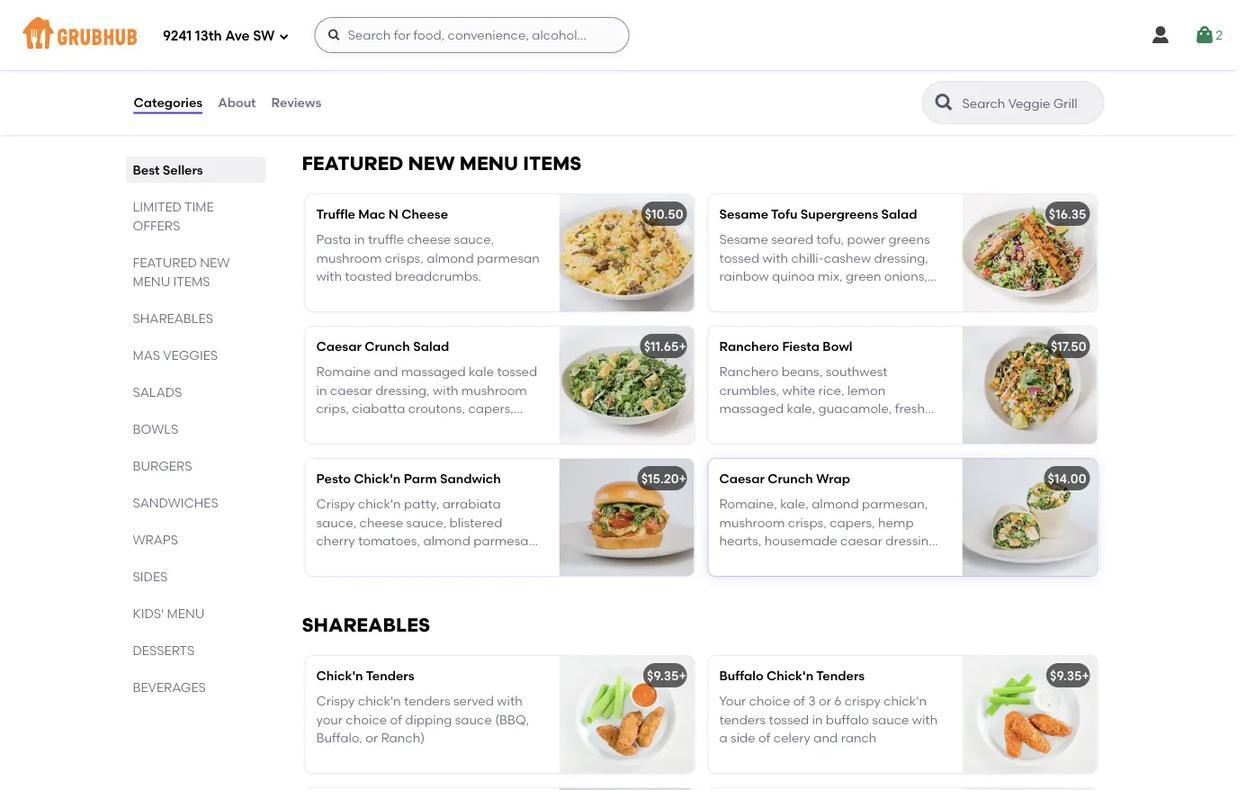 Task type: vqa. For each thing, say whether or not it's contained in the screenshot.
celery,
yes



Task type: locate. For each thing, give the bounding box(es) containing it.
massaged
[[401, 364, 466, 380]]

salad up massaged
[[413, 339, 449, 354]]

desserts
[[133, 643, 195, 658]]

kids' menu tab
[[133, 604, 259, 623]]

onions, down greens
[[885, 268, 928, 284]]

1 $9.35 from the left
[[647, 668, 679, 684]]

1 vertical spatial choice
[[346, 712, 387, 727]]

parmesan, down blistered
[[474, 533, 540, 548]]

items inside featured new menu items
[[173, 274, 210, 289]]

1 vertical spatial salad
[[413, 339, 449, 354]]

hearts, inside romaine, kale, almond parmesan, mushroom crisps, capers, hemp hearts, housemade caesar dressing (choice beyond steak or crispy chick'n)
[[720, 533, 762, 548]]

0 horizontal spatial hemp
[[460, 419, 495, 434]]

greens
[[889, 232, 931, 247]]

1 horizontal spatial crisps,
[[789, 515, 827, 530]]

mushrooms,
[[720, 53, 795, 68]]

tenders up side
[[720, 712, 766, 727]]

sesame inside sesame seared tofu, power greens tossed with chilli-cashew dressing, rainbow quinoa mix, green onions, tuxedo sesame seeds.
[[720, 232, 769, 247]]

burgers
[[133, 458, 192, 474]]

0 horizontal spatial hearts,
[[498, 419, 541, 434]]

crispy up your on the left
[[316, 694, 355, 709]]

beverages tab
[[133, 678, 259, 697]]

a left side
[[720, 730, 728, 746]]

tossed up celery
[[769, 712, 810, 727]]

2 sesame from the top
[[720, 232, 769, 247]]

0 horizontal spatial $9.35 +
[[647, 668, 687, 684]]

caesar up romaine
[[316, 339, 362, 354]]

buffalo
[[826, 712, 870, 727]]

tossed up rainbow
[[720, 250, 760, 266]]

shareables inside tab
[[133, 311, 213, 326]]

or
[[855, 551, 867, 567], [819, 694, 832, 709], [366, 730, 378, 746]]

aioli,
[[471, 53, 499, 68]]

grilled
[[316, 108, 354, 123]]

in down 3
[[813, 712, 823, 727]]

0 horizontal spatial choice
[[346, 712, 387, 727]]

celery,
[[857, 71, 897, 87]]

on inside seared prime roots black pepper koji turk'y with cranberry aioli, golden "turkey" gravy, and homemade cranberry stuffing on grilled sourdough bread
[[503, 90, 518, 105]]

chick'n up tomatoes, on the left of page
[[358, 497, 401, 512]]

featured down offers
[[133, 255, 197, 270]]

0 vertical spatial mushroom
[[316, 250, 382, 266]]

1 vertical spatial hearts,
[[720, 533, 762, 548]]

0 horizontal spatial crunch
[[365, 339, 410, 354]]

2 vertical spatial or
[[366, 730, 378, 746]]

crispy inside romaine, kale, almond parmesan, mushroom crisps, capers, hemp hearts, housemade caesar dressing (choice beyond steak or crispy chick'n)
[[870, 551, 909, 567]]

chick'n up 3
[[767, 668, 814, 684]]

$9.35 for your choice of 3 or 6 crispy chick'n tenders tossed in buffalo sauce with a side of celery and ranch
[[1051, 668, 1083, 684]]

tenders inside the crispy chick'n tenders served with your choice of dipping sauce (bbq, buffalo, or ranch)
[[404, 694, 451, 709]]

1 vertical spatial tenders
[[720, 712, 766, 727]]

1 horizontal spatial caesar
[[720, 471, 765, 486]]

0 vertical spatial a
[[488, 551, 496, 567]]

1 vertical spatial or
[[819, 694, 832, 709]]

chick'n down chick'n tenders
[[358, 694, 401, 709]]

with inside romaine and massaged kale tossed in caesar dressing, with mushroom crips, ciabatta croutons, capers, almond parmesan and hemp hearts, (add crispy chick'n $3.95).
[[433, 383, 459, 398]]

caesar
[[330, 383, 373, 398], [841, 533, 883, 548]]

almond down the "wrap"
[[812, 497, 859, 512]]

crunch up kale, on the bottom
[[768, 471, 814, 486]]

and down caesar crunch salad
[[374, 364, 398, 380]]

with down seared
[[763, 250, 789, 266]]

caesar up romaine,
[[720, 471, 765, 486]]

0 vertical spatial featured
[[302, 152, 404, 175]]

sesame tofu supergreens salad
[[720, 206, 918, 222]]

featured down the 'grilled' at the top left
[[302, 152, 404, 175]]

3
[[809, 694, 816, 709]]

of up ranch)
[[390, 712, 402, 727]]

crunch up romaine
[[365, 339, 410, 354]]

veggies
[[163, 348, 218, 363]]

0 vertical spatial caesar
[[316, 339, 362, 354]]

with
[[379, 53, 405, 68], [763, 250, 789, 266], [316, 268, 342, 284], [433, 383, 459, 398], [497, 694, 523, 709], [913, 712, 938, 727]]

2 horizontal spatial sauce,
[[454, 232, 494, 247]]

parmesan up breadcrumbs.
[[477, 250, 540, 266]]

shareables
[[133, 311, 213, 326], [302, 614, 431, 637]]

mas veggies tab
[[133, 346, 259, 365]]

2
[[1216, 27, 1224, 43]]

seared prime roots black pepper koji turk'y with cranberry aioli, golden "turkey" gravy, and homemade cranberry stuffing on grilled sourdough bread
[[316, 35, 521, 123]]

hemp up $3.95).
[[460, 419, 495, 434]]

sauce down served
[[455, 712, 492, 727]]

0 vertical spatial crunch
[[365, 339, 410, 354]]

capers, down kale
[[468, 401, 514, 416]]

sauce, up breadcrumbs.
[[454, 232, 494, 247]]

time
[[185, 199, 214, 214]]

(choice
[[720, 551, 765, 567]]

featured new menu items down bread
[[302, 152, 582, 175]]

mushroom down pasta
[[316, 250, 382, 266]]

buffalo chick'n tenders image
[[963, 656, 1098, 773]]

and
[[454, 71, 478, 87], [783, 90, 807, 105], [374, 364, 398, 380], [433, 419, 457, 434], [814, 730, 838, 746]]

cheese inside pasta in truffle cheese sauce, mushroom crisps, almond parmesan with toasted breadcrumbs.
[[407, 232, 451, 247]]

chick'n for choice
[[358, 694, 401, 709]]

featured new menu items tab
[[133, 253, 259, 291]]

categories
[[134, 95, 203, 110]]

1 horizontal spatial parmesan,
[[862, 497, 929, 512]]

1 horizontal spatial in
[[354, 232, 365, 247]]

1 vertical spatial a
[[720, 730, 728, 746]]

caesar crunch salad image
[[560, 327, 695, 444]]

with up "turkey"
[[379, 53, 405, 68]]

sauce, for parmesan
[[454, 232, 494, 247]]

2 vertical spatial menu
[[167, 606, 205, 621]]

chick'n inside "your choice of 3 or 6 crispy chick'n tenders tossed in buffalo sauce with a side of celery and ranch"
[[884, 694, 927, 709]]

1 horizontal spatial tossed
[[720, 250, 760, 266]]

0 horizontal spatial parmesan
[[367, 419, 430, 434]]

$11.65
[[644, 339, 679, 354]]

0 vertical spatial on
[[503, 90, 518, 105]]

bowls
[[133, 421, 179, 437]]

0 horizontal spatial tenders
[[404, 694, 451, 709]]

your
[[720, 694, 747, 709]]

1 vertical spatial dressing,
[[376, 383, 430, 398]]

pesto chick'n parm sandwich image
[[560, 459, 695, 576]]

0 horizontal spatial salad
[[413, 339, 449, 354]]

1 vertical spatial tossed
[[497, 364, 538, 380]]

sesame up rainbow
[[720, 232, 769, 247]]

crispy inside romaine and massaged kale tossed in caesar dressing, with mushroom crips, ciabatta croutons, capers, almond parmesan and hemp hearts, (add crispy chick'n $3.95).
[[349, 437, 388, 453]]

1 vertical spatial menu
[[133, 274, 170, 289]]

with right buffalo
[[913, 712, 938, 727]]

chick'n inside the crispy chick'n tenders served with your choice of dipping sauce (bbq, buffalo, or ranch)
[[358, 694, 401, 709]]

chick'n inside crispy chick'n patty, arrabiata sauce, cheese sauce, blistered cherry tomatoes, almond parmesan, basil, basil pesto spread,  on a brioche bun.
[[358, 497, 401, 512]]

beyond
[[768, 551, 814, 567]]

or inside "your choice of 3 or 6 crispy chick'n tenders tossed in buffalo sauce with a side of celery and ranch"
[[819, 694, 832, 709]]

2 horizontal spatial or
[[855, 551, 867, 567]]

a
[[720, 35, 729, 50]]

shareables up the mas veggies
[[133, 311, 213, 326]]

2 horizontal spatial in
[[813, 712, 823, 727]]

menu inside tab
[[167, 606, 205, 621]]

turk'y down seared
[[341, 53, 376, 68]]

turk'y cranwich
[[316, 9, 416, 25]]

1 vertical spatial items
[[173, 274, 210, 289]]

cheese down cheese at the left top of the page
[[407, 232, 451, 247]]

cheese up tomatoes, on the left of page
[[360, 515, 404, 530]]

crunch for and
[[365, 339, 410, 354]]

chilli-
[[792, 250, 824, 266]]

2 horizontal spatial mushroom
[[720, 515, 785, 530]]

1 vertical spatial caesar
[[841, 533, 883, 548]]

with up (bbq,
[[497, 694, 523, 709]]

sauce inside the crispy chick'n tenders served with your choice of dipping sauce (bbq, buffalo, or ranch)
[[455, 712, 492, 727]]

0 vertical spatial new
[[408, 152, 455, 175]]

hemp up dressing
[[879, 515, 914, 530]]

1 horizontal spatial sauce
[[873, 712, 910, 727]]

housemade
[[765, 533, 838, 548]]

0 horizontal spatial sauce,
[[316, 515, 357, 530]]

mushroom inside romaine and massaged kale tossed in caesar dressing, with mushroom crips, ciabatta croutons, capers, almond parmesan and hemp hearts, (add crispy chick'n $3.95).
[[462, 383, 527, 398]]

of inside a hearty mix of tempeh, fable mushrooms, russet potatoes, carrots, yellow onions, celery, rosemary, and thyme
[[799, 35, 811, 50]]

choice inside "your choice of 3 or 6 crispy chick'n tenders tossed in buffalo sauce with a side of celery and ranch"
[[750, 694, 791, 709]]

ciabatta
[[352, 401, 405, 416]]

1 sesame from the top
[[720, 206, 769, 222]]

2 $9.35 from the left
[[1051, 668, 1083, 684]]

romaine
[[316, 364, 371, 380]]

0 vertical spatial hemp
[[460, 419, 495, 434]]

crunch
[[365, 339, 410, 354], [768, 471, 814, 486]]

items
[[523, 152, 582, 175], [173, 274, 210, 289]]

of
[[799, 35, 811, 50], [794, 694, 806, 709], [390, 712, 402, 727], [759, 730, 771, 746]]

pasta
[[316, 232, 351, 247]]

breadcrumbs.
[[395, 268, 482, 284]]

mushroom
[[316, 250, 382, 266], [462, 383, 527, 398], [720, 515, 785, 530]]

1 horizontal spatial capers,
[[830, 515, 876, 530]]

0 horizontal spatial in
[[316, 383, 327, 398]]

tossed right kale
[[497, 364, 538, 380]]

yellow
[[770, 71, 807, 87]]

dressing, down greens
[[875, 250, 929, 266]]

1 horizontal spatial tenders
[[720, 712, 766, 727]]

tossed
[[720, 250, 760, 266], [497, 364, 538, 380], [769, 712, 810, 727]]

mushroom down romaine,
[[720, 515, 785, 530]]

1 horizontal spatial new
[[408, 152, 455, 175]]

cranberry up gravy,
[[408, 53, 467, 68]]

$9.35 +
[[647, 668, 687, 684], [1051, 668, 1090, 684]]

$15.20
[[642, 471, 679, 486]]

or inside the crispy chick'n tenders served with your choice of dipping sauce (bbq, buffalo, or ranch)
[[366, 730, 378, 746]]

caesar for caesar crunch salad
[[316, 339, 362, 354]]

shareables down bun.
[[302, 614, 431, 637]]

1 horizontal spatial shareables
[[302, 614, 431, 637]]

supergreens
[[801, 206, 879, 222]]

a down blistered
[[488, 551, 496, 567]]

rosemary,
[[720, 90, 780, 105]]

chick'n up your on the left
[[316, 668, 363, 684]]

choice up buffalo,
[[346, 712, 387, 727]]

0 horizontal spatial shareables
[[133, 311, 213, 326]]

featured
[[302, 152, 404, 175], [133, 255, 197, 270]]

crispy chick'n tenders served with your choice of dipping sauce (bbq, buffalo, or ranch)
[[316, 694, 530, 746]]

parmesan inside pasta in truffle cheese sauce, mushroom crisps, almond parmesan with toasted breadcrumbs.
[[477, 250, 540, 266]]

menu down bread
[[460, 152, 519, 175]]

salad up greens
[[882, 206, 918, 222]]

1 horizontal spatial parmesan
[[477, 250, 540, 266]]

menu right kids'
[[167, 606, 205, 621]]

1 vertical spatial sesame
[[720, 232, 769, 247]]

and up stuffing
[[454, 71, 478, 87]]

capers, up steak
[[830, 515, 876, 530]]

$9.35 for crispy chick'n tenders served with your choice of dipping sauce (bbq, buffalo, or ranch)
[[647, 668, 679, 684]]

caesar inside romaine, kale, almond parmesan, mushroom crisps, capers, hemp hearts, housemade caesar dressing (choice beyond steak or crispy chick'n)
[[841, 533, 883, 548]]

and down buffalo
[[814, 730, 838, 746]]

0 vertical spatial parmesan,
[[862, 497, 929, 512]]

0 horizontal spatial cheese
[[360, 515, 404, 530]]

sauce down crispy
[[873, 712, 910, 727]]

(bbq,
[[495, 712, 530, 727]]

tenders up dipping
[[404, 694, 451, 709]]

$17.50
[[1051, 339, 1087, 354]]

in inside "your choice of 3 or 6 crispy chick'n tenders tossed in buffalo sauce with a side of celery and ranch"
[[813, 712, 823, 727]]

sides
[[133, 569, 168, 584]]

roots
[[402, 35, 436, 50]]

dressing, inside sesame seared tofu, power greens tossed with chilli-cashew dressing, rainbow quinoa mix, green onions, tuxedo sesame seeds.
[[875, 250, 929, 266]]

caesar up steak
[[841, 533, 883, 548]]

parmesan down ciabatta
[[367, 419, 430, 434]]

0 horizontal spatial tossed
[[497, 364, 538, 380]]

mushroom inside pasta in truffle cheese sauce, mushroom crisps, almond parmesan with toasted breadcrumbs.
[[316, 250, 382, 266]]

crispy down the pesto
[[316, 497, 355, 512]]

sauce, up cherry
[[316, 515, 357, 530]]

$9.35 + for your choice of 3 or 6 crispy chick'n tenders tossed in buffalo sauce with a side of celery and ranch
[[1051, 668, 1090, 684]]

salads
[[133, 384, 182, 400]]

on right stuffing
[[503, 90, 518, 105]]

bowls tab
[[133, 420, 259, 438]]

menu down offers
[[133, 274, 170, 289]]

crispy right (add
[[349, 437, 388, 453]]

0 horizontal spatial mushroom
[[316, 250, 382, 266]]

in up crips,
[[316, 383, 327, 398]]

2 tenders from the left
[[817, 668, 865, 684]]

dipping
[[405, 712, 452, 727]]

crisps, up housemade at the bottom of the page
[[789, 515, 827, 530]]

2 vertical spatial tossed
[[769, 712, 810, 727]]

choice down buffalo chick'n tenders on the bottom right of the page
[[750, 694, 791, 709]]

a inside "your choice of 3 or 6 crispy chick'n tenders tossed in buffalo sauce with a side of celery and ranch"
[[720, 730, 728, 746]]

or right steak
[[855, 551, 867, 567]]

tossed inside "your choice of 3 or 6 crispy chick'n tenders tossed in buffalo sauce with a side of celery and ranch"
[[769, 712, 810, 727]]

with down pasta
[[316, 268, 342, 284]]

cheese inside crispy chick'n patty, arrabiata sauce, cheese sauce, blistered cherry tomatoes, almond parmesan, basil, basil pesto spread,  on a brioche bun.
[[360, 515, 404, 530]]

$3.95).
[[440, 437, 478, 453]]

0 vertical spatial items
[[523, 152, 582, 175]]

your choice of 3 or 6 crispy chick'n tenders tossed in buffalo sauce with a side of celery and ranch
[[720, 694, 938, 746]]

2 $9.35 + from the left
[[1051, 668, 1090, 684]]

sides tab
[[133, 567, 259, 586]]

featured new menu items up shareables tab on the top of the page
[[133, 255, 230, 289]]

turk'y up seared
[[316, 9, 353, 25]]

dressing, up ciabatta
[[376, 383, 430, 398]]

capers, inside romaine and massaged kale tossed in caesar dressing, with mushroom crips, ciabatta croutons, capers, almond parmesan and hemp hearts, (add crispy chick'n $3.95).
[[468, 401, 514, 416]]

crisps, down truffle
[[385, 250, 424, 266]]

1 horizontal spatial on
[[503, 90, 518, 105]]

menu inside featured new menu items
[[133, 274, 170, 289]]

0 horizontal spatial caesar
[[330, 383, 373, 398]]

n
[[389, 206, 399, 222]]

cranberry down gravy,
[[391, 90, 451, 105]]

main navigation navigation
[[0, 0, 1238, 70]]

about
[[218, 95, 256, 110]]

choice
[[750, 694, 791, 709], [346, 712, 387, 727]]

0 horizontal spatial a
[[488, 551, 496, 567]]

sesame left tofu
[[720, 206, 769, 222]]

with inside seared prime roots black pepper koji turk'y with cranberry aioli, golden "turkey" gravy, and homemade cranberry stuffing on grilled sourdough bread
[[379, 53, 405, 68]]

sauce, inside pasta in truffle cheese sauce, mushroom crisps, almond parmesan with toasted breadcrumbs.
[[454, 232, 494, 247]]

0 horizontal spatial sauce
[[455, 712, 492, 727]]

onions, up thyme on the right of the page
[[810, 71, 854, 87]]

homemade
[[316, 90, 388, 105]]

truffle
[[368, 232, 404, 247]]

chick'n for sauce,
[[358, 497, 401, 512]]

1 horizontal spatial $9.35
[[1051, 668, 1083, 684]]

0 vertical spatial sesame
[[720, 206, 769, 222]]

1 vertical spatial parmesan,
[[474, 533, 540, 548]]

with inside "your choice of 3 or 6 crispy chick'n tenders tossed in buffalo sauce with a side of celery and ranch"
[[913, 712, 938, 727]]

1 horizontal spatial onions,
[[885, 268, 928, 284]]

almond inside crispy chick'n patty, arrabiata sauce, cheese sauce, blistered cherry tomatoes, almond parmesan, basil, basil pesto spread,  on a brioche bun.
[[424, 533, 471, 548]]

reviews
[[272, 95, 322, 110]]

fable
[[868, 35, 902, 50]]

or left ranch)
[[366, 730, 378, 746]]

caesar inside romaine and massaged kale tossed in caesar dressing, with mushroom crips, ciabatta croutons, capers, almond parmesan and hemp hearts, (add crispy chick'n $3.95).
[[330, 383, 373, 398]]

of right mix at right top
[[799, 35, 811, 50]]

parmesan
[[477, 250, 540, 266], [367, 419, 430, 434]]

turk'y inside seared prime roots black pepper koji turk'y with cranberry aioli, golden "turkey" gravy, and homemade cranberry stuffing on grilled sourdough bread
[[341, 53, 376, 68]]

hearts, up sandwich
[[498, 419, 541, 434]]

chick'n tenders image
[[560, 656, 695, 773]]

1 vertical spatial onions,
[[885, 268, 928, 284]]

sauce inside "your choice of 3 or 6 crispy chick'n tenders tossed in buffalo sauce with a side of celery and ranch"
[[873, 712, 910, 727]]

hearts, up (choice
[[720, 533, 762, 548]]

new down bread
[[408, 152, 455, 175]]

0 vertical spatial capers,
[[468, 401, 514, 416]]

+ for buffalo
[[679, 668, 687, 684]]

onions,
[[810, 71, 854, 87], [885, 268, 928, 284]]

categories button
[[133, 70, 204, 135]]

0 horizontal spatial dressing,
[[376, 383, 430, 398]]

$9.35 + for crispy chick'n tenders served with your choice of dipping sauce (bbq, buffalo, or ranch)
[[647, 668, 687, 684]]

1 horizontal spatial featured
[[302, 152, 404, 175]]

0 vertical spatial dressing,
[[875, 250, 929, 266]]

1 horizontal spatial caesar
[[841, 533, 883, 548]]

0 horizontal spatial tenders
[[366, 668, 415, 684]]

on right spread,
[[469, 551, 485, 567]]

in right pasta
[[354, 232, 365, 247]]

sesame
[[765, 287, 813, 302]]

seeds.
[[816, 287, 854, 302]]

chick'n up the pesto chick'n parm sandwich
[[391, 437, 437, 453]]

0 horizontal spatial new
[[200, 255, 230, 270]]

almond up spread,
[[424, 533, 471, 548]]

0 horizontal spatial items
[[173, 274, 210, 289]]

1 horizontal spatial hearts,
[[720, 533, 762, 548]]

mushroom down kale
[[462, 383, 527, 398]]

0 horizontal spatial featured new menu items
[[133, 255, 230, 289]]

tenders up 6
[[817, 668, 865, 684]]

1 horizontal spatial cheese
[[407, 232, 451, 247]]

dressing, inside romaine and massaged kale tossed in caesar dressing, with mushroom crips, ciabatta croutons, capers, almond parmesan and hemp hearts, (add crispy chick'n $3.95).
[[376, 383, 430, 398]]

0 vertical spatial hearts,
[[498, 419, 541, 434]]

0 vertical spatial in
[[354, 232, 365, 247]]

0 horizontal spatial capers,
[[468, 401, 514, 416]]

1 vertical spatial featured
[[133, 255, 197, 270]]

1 $9.35 + from the left
[[647, 668, 687, 684]]

crispy inside crispy chick'n patty, arrabiata sauce, cheese sauce, blistered cherry tomatoes, almond parmesan, basil, basil pesto spread,  on a brioche bun.
[[316, 497, 355, 512]]

Search for food, convenience, alcohol... search field
[[315, 17, 630, 53]]

0 horizontal spatial featured
[[133, 255, 197, 270]]

and inside "your choice of 3 or 6 crispy chick'n tenders tossed in buffalo sauce with a side of celery and ranch"
[[814, 730, 838, 746]]

0 vertical spatial onions,
[[810, 71, 854, 87]]

chick'n right crispy
[[884, 694, 927, 709]]

caesar down romaine
[[330, 383, 373, 398]]

parmesan, up dressing
[[862, 497, 929, 512]]

1 vertical spatial capers,
[[830, 515, 876, 530]]

cranwich
[[356, 9, 416, 25]]

2 sauce from the left
[[873, 712, 910, 727]]

1 vertical spatial mushroom
[[462, 383, 527, 398]]

1 vertical spatial crunch
[[768, 471, 814, 486]]

9241 13th ave sw
[[163, 28, 275, 44]]

ranchero fiesta bowl image
[[963, 327, 1098, 444]]

0 vertical spatial shareables
[[133, 311, 213, 326]]

crispy down dressing
[[870, 551, 909, 567]]

sauce,
[[454, 232, 494, 247], [316, 515, 357, 530], [407, 515, 447, 530]]

carrots,
[[720, 71, 767, 87]]

golden
[[316, 71, 359, 87]]

0 vertical spatial caesar
[[330, 383, 373, 398]]

caesar crunch wrap image
[[963, 459, 1098, 576]]

$9.35
[[647, 668, 679, 684], [1051, 668, 1083, 684]]

with up croutons,
[[433, 383, 459, 398]]

almond up breadcrumbs.
[[427, 250, 474, 266]]

1 horizontal spatial salad
[[882, 206, 918, 222]]

0 horizontal spatial caesar
[[316, 339, 362, 354]]

featured new menu items inside tab
[[133, 255, 230, 289]]

new down limited time offers tab
[[200, 255, 230, 270]]

and down yellow
[[783, 90, 807, 105]]

1 vertical spatial turk'y
[[341, 53, 376, 68]]

1 horizontal spatial choice
[[750, 694, 791, 709]]

tenders up the crispy chick'n tenders served with your choice of dipping sauce (bbq, buffalo, or ranch) at the bottom left of the page
[[366, 668, 415, 684]]

0 vertical spatial or
[[855, 551, 867, 567]]

or right 3
[[819, 694, 832, 709]]

a
[[488, 551, 496, 567], [720, 730, 728, 746]]

chick'n tenders
[[316, 668, 415, 684]]

and inside seared prime roots black pepper koji turk'y with cranberry aioli, golden "turkey" gravy, and homemade cranberry stuffing on grilled sourdough bread
[[454, 71, 478, 87]]

0 vertical spatial choice
[[750, 694, 791, 709]]

svg image
[[1151, 24, 1172, 46], [1195, 24, 1216, 46], [327, 28, 342, 42], [279, 31, 289, 42], [1064, 80, 1085, 102]]

chick'n
[[358, 497, 401, 512], [358, 694, 401, 709], [884, 694, 927, 709]]

+ for caesar
[[679, 471, 687, 486]]

1 vertical spatial new
[[200, 255, 230, 270]]

1 vertical spatial cheese
[[360, 515, 404, 530]]

1 vertical spatial in
[[316, 383, 327, 398]]

almond down crips,
[[316, 419, 364, 434]]

1 sauce from the left
[[455, 712, 492, 727]]

sauce, down the patty, at left bottom
[[407, 515, 447, 530]]

hemp
[[460, 419, 495, 434], [879, 515, 914, 530]]



Task type: describe. For each thing, give the bounding box(es) containing it.
best
[[133, 162, 160, 177]]

tossed inside sesame seared tofu, power greens tossed with chilli-cashew dressing, rainbow quinoa mix, green onions, tuxedo sesame seeds.
[[720, 250, 760, 266]]

sw
[[253, 28, 275, 44]]

dressing
[[886, 533, 938, 548]]

tofu,
[[817, 232, 845, 247]]

mushroom inside romaine, kale, almond parmesan, mushroom crisps, capers, hemp hearts, housemade caesar dressing (choice beyond steak or crispy chick'n)
[[720, 515, 785, 530]]

gravy,
[[414, 71, 451, 87]]

side
[[731, 730, 756, 746]]

romaine,
[[720, 497, 778, 512]]

cheese
[[402, 206, 448, 222]]

steak
[[817, 551, 852, 567]]

chick'n left parm
[[354, 471, 401, 486]]

with inside pasta in truffle cheese sauce, mushroom crisps, almond parmesan with toasted breadcrumbs.
[[316, 268, 342, 284]]

of inside the crispy chick'n tenders served with your choice of dipping sauce (bbq, buffalo, or ranch)
[[390, 712, 402, 727]]

with inside sesame seared tofu, power greens tossed with chilli-cashew dressing, rainbow quinoa mix, green onions, tuxedo sesame seeds.
[[763, 250, 789, 266]]

truffle mac n cheese image
[[560, 194, 695, 311]]

and inside a hearty mix of tempeh, fable mushrooms, russet potatoes, carrots, yellow onions, celery, rosemary, and thyme
[[783, 90, 807, 105]]

wraps tab
[[133, 530, 259, 549]]

arrabiata
[[443, 497, 501, 512]]

shareables tab
[[133, 309, 259, 328]]

spread,
[[420, 551, 466, 567]]

kale
[[469, 364, 494, 380]]

blistered
[[450, 515, 503, 530]]

kids'
[[133, 606, 164, 621]]

quinoa
[[773, 268, 815, 284]]

onions, inside sesame seared tofu, power greens tossed with chilli-cashew dressing, rainbow quinoa mix, green onions, tuxedo sesame seeds.
[[885, 268, 928, 284]]

sellers
[[163, 162, 203, 177]]

Search Veggie Grill search field
[[961, 95, 1099, 112]]

sesame seared tofu, power greens tossed with chilli-cashew dressing, rainbow quinoa mix, green onions, tuxedo sesame seeds.
[[720, 232, 931, 302]]

harvest mushroom stew image
[[963, 0, 1098, 114]]

tofu
[[772, 206, 798, 222]]

basil,
[[316, 551, 348, 567]]

parmesan, inside crispy chick'n patty, arrabiata sauce, cheese sauce, blistered cherry tomatoes, almond parmesan, basil, basil pesto spread,  on a brioche bun.
[[474, 533, 540, 548]]

sesame for sesame seared tofu, power greens tossed with chilli-cashew dressing, rainbow quinoa mix, green onions, tuxedo sesame seeds.
[[720, 232, 769, 247]]

6
[[835, 694, 842, 709]]

kids' menu
[[133, 606, 205, 621]]

1 horizontal spatial featured new menu items
[[302, 152, 582, 175]]

almond inside romaine, kale, almond parmesan, mushroom crisps, capers, hemp hearts, housemade caesar dressing (choice beyond steak or crispy chick'n)
[[812, 497, 859, 512]]

capers, inside romaine, kale, almond parmesan, mushroom crisps, capers, hemp hearts, housemade caesar dressing (choice beyond steak or crispy chick'n)
[[830, 515, 876, 530]]

green
[[846, 268, 882, 284]]

$16.35
[[1050, 206, 1087, 222]]

"turkey"
[[362, 71, 411, 87]]

ranchero
[[720, 339, 780, 354]]

romaine, kale, almond parmesan, mushroom crisps, capers, hemp hearts, housemade caesar dressing (choice beyond steak or crispy chick'n)
[[720, 497, 938, 585]]

wrap
[[817, 471, 851, 486]]

tossed inside romaine and massaged kale tossed in caesar dressing, with mushroom crips, ciabatta croutons, capers, almond parmesan and hemp hearts, (add crispy chick'n $3.95).
[[497, 364, 538, 380]]

or inside romaine, kale, almond parmesan, mushroom crisps, capers, hemp hearts, housemade caesar dressing (choice beyond steak or crispy chick'n)
[[855, 551, 867, 567]]

basil
[[351, 551, 380, 567]]

hemp inside romaine, kale, almond parmesan, mushroom crisps, capers, hemp hearts, housemade caesar dressing (choice beyond steak or crispy chick'n)
[[879, 515, 914, 530]]

salads tab
[[133, 383, 259, 402]]

of left 3
[[794, 694, 806, 709]]

1 tenders from the left
[[366, 668, 415, 684]]

onions, inside a hearty mix of tempeh, fable mushrooms, russet potatoes, carrots, yellow onions, celery, rosemary, and thyme
[[810, 71, 854, 87]]

$15.20 +
[[642, 471, 687, 486]]

tuxedo
[[720, 287, 762, 302]]

served
[[454, 694, 494, 709]]

sandwich
[[440, 471, 501, 486]]

truffle mac + cheese image
[[963, 789, 1098, 790]]

buffalo
[[720, 668, 764, 684]]

1 vertical spatial cranberry
[[391, 90, 451, 105]]

featured inside tab
[[133, 255, 197, 270]]

pasta in truffle cheese sauce, mushroom crisps, almond parmesan with toasted breadcrumbs.
[[316, 232, 540, 284]]

0 vertical spatial salad
[[882, 206, 918, 222]]

choice inside the crispy chick'n tenders served with your choice of dipping sauce (bbq, buffalo, or ranch)
[[346, 712, 387, 727]]

limited
[[133, 199, 182, 214]]

bun.
[[366, 570, 393, 585]]

celery
[[774, 730, 811, 746]]

desserts tab
[[133, 641, 259, 660]]

pesto chick'n parm sandwich
[[316, 471, 501, 486]]

crispy chick'n patty, arrabiata sauce, cheese sauce, blistered cherry tomatoes, almond parmesan, basil, basil pesto spread,  on a brioche bun.
[[316, 497, 540, 585]]

hearty
[[732, 35, 771, 50]]

chick'n inside romaine and massaged kale tossed in caesar dressing, with mushroom crips, ciabatta croutons, capers, almond parmesan and hemp hearts, (add crispy chick'n $3.95).
[[391, 437, 437, 453]]

best sellers tab
[[133, 160, 259, 179]]

caesar crunch salad
[[316, 339, 449, 354]]

tenders inside "your choice of 3 or 6 crispy chick'n tenders tossed in buffalo sauce with a side of celery and ranch"
[[720, 712, 766, 727]]

burgers tab
[[133, 456, 259, 475]]

almond inside romaine and massaged kale tossed in caesar dressing, with mushroom crips, ciabatta croutons, capers, almond parmesan and hemp hearts, (add crispy chick'n $3.95).
[[316, 419, 364, 434]]

limited time offers
[[133, 199, 214, 233]]

ranchero fiesta bowl
[[720, 339, 853, 354]]

crisps, inside pasta in truffle cheese sauce, mushroom crisps, almond parmesan with toasted breadcrumbs.
[[385, 250, 424, 266]]

parmesan inside romaine and massaged kale tossed in caesar dressing, with mushroom crips, ciabatta croutons, capers, almond parmesan and hemp hearts, (add crispy chick'n $3.95).
[[367, 419, 430, 434]]

1 vertical spatial shareables
[[302, 614, 431, 637]]

on inside crispy chick'n patty, arrabiata sauce, cheese sauce, blistered cherry tomatoes, almond parmesan, basil, basil pesto spread,  on a brioche bun.
[[469, 551, 485, 567]]

hemp inside romaine and massaged kale tossed in caesar dressing, with mushroom crips, ciabatta croutons, capers, almond parmesan and hemp hearts, (add crispy chick'n $3.95).
[[460, 419, 495, 434]]

cashew
[[824, 250, 872, 266]]

pesto
[[316, 471, 351, 486]]

sandwiches
[[133, 495, 219, 510]]

of right side
[[759, 730, 771, 746]]

truffle
[[316, 206, 356, 222]]

0 vertical spatial turk'y
[[316, 9, 353, 25]]

crispy inside the crispy chick'n tenders served with your choice of dipping sauce (bbq, buffalo, or ranch)
[[316, 694, 355, 709]]

power
[[848, 232, 886, 247]]

truffle mac n cheese
[[316, 206, 448, 222]]

hearts, inside romaine and massaged kale tossed in caesar dressing, with mushroom crips, ciabatta croutons, capers, almond parmesan and hemp hearts, (add crispy chick'n $3.95).
[[498, 419, 541, 434]]

+ for ranchero
[[679, 339, 687, 354]]

tomatoes,
[[358, 533, 421, 548]]

buffalo chick'n tenders
[[720, 668, 865, 684]]

bread
[[426, 108, 463, 123]]

sourdough
[[357, 108, 423, 123]]

buffalo,
[[316, 730, 363, 746]]

offers
[[133, 218, 180, 233]]

with inside the crispy chick'n tenders served with your choice of dipping sauce (bbq, buffalo, or ranch)
[[497, 694, 523, 709]]

1 horizontal spatial items
[[523, 152, 582, 175]]

stuffing
[[454, 90, 500, 105]]

0 vertical spatial menu
[[460, 152, 519, 175]]

caesar for caesar crunch wrap
[[720, 471, 765, 486]]

sesame tofu supergreens salad image
[[963, 194, 1098, 311]]

about button
[[217, 70, 257, 135]]

a inside crispy chick'n patty, arrabiata sauce, cheese sauce, blistered cherry tomatoes, almond parmesan, basil, basil pesto spread,  on a brioche bun.
[[488, 551, 496, 567]]

ranch
[[841, 730, 877, 746]]

sandwiches tab
[[133, 493, 259, 512]]

and down croutons,
[[433, 419, 457, 434]]

1 horizontal spatial sauce,
[[407, 515, 447, 530]]

new inside tab
[[200, 255, 230, 270]]

crunch for kale,
[[768, 471, 814, 486]]

mix
[[774, 35, 796, 50]]

crispy cauliflower image
[[560, 789, 695, 790]]

tempeh,
[[814, 35, 865, 50]]

seared
[[772, 232, 814, 247]]

almond inside pasta in truffle cheese sauce, mushroom crisps, almond parmesan with toasted breadcrumbs.
[[427, 250, 474, 266]]

koji
[[316, 53, 338, 68]]

sauce, for cherry
[[316, 515, 357, 530]]

in inside romaine and massaged kale tossed in caesar dressing, with mushroom crips, ciabatta croutons, capers, almond parmesan and hemp hearts, (add crispy chick'n $3.95).
[[316, 383, 327, 398]]

0 vertical spatial cranberry
[[408, 53, 467, 68]]

kale,
[[781, 497, 809, 512]]

$14.00
[[1048, 471, 1087, 486]]

sesame for sesame tofu supergreens salad
[[720, 206, 769, 222]]

mac
[[359, 206, 386, 222]]

mas veggies
[[133, 348, 218, 363]]

a hearty mix of tempeh, fable mushrooms, russet potatoes, carrots, yellow onions, celery, rosemary, and thyme button
[[709, 0, 1098, 114]]

russet
[[798, 53, 834, 68]]

fiesta
[[783, 339, 820, 354]]

$11.65 +
[[644, 339, 687, 354]]

search icon image
[[934, 92, 956, 113]]

svg image inside 2 button
[[1195, 24, 1216, 46]]

mas
[[133, 348, 160, 363]]

beverages
[[133, 680, 206, 695]]

best sellers
[[133, 162, 203, 177]]

limited time offers tab
[[133, 197, 259, 235]]

parmesan, inside romaine, kale, almond parmesan, mushroom crisps, capers, hemp hearts, housemade caesar dressing (choice beyond steak or crispy chick'n)
[[862, 497, 929, 512]]

in inside pasta in truffle cheese sauce, mushroom crisps, almond parmesan with toasted breadcrumbs.
[[354, 232, 365, 247]]

pesto
[[383, 551, 417, 567]]

crisps, inside romaine, kale, almond parmesan, mushroom crisps, capers, hemp hearts, housemade caesar dressing (choice beyond steak or crispy chick'n)
[[789, 515, 827, 530]]

ranch)
[[381, 730, 425, 746]]

turk'y cranwich image
[[560, 0, 695, 114]]



